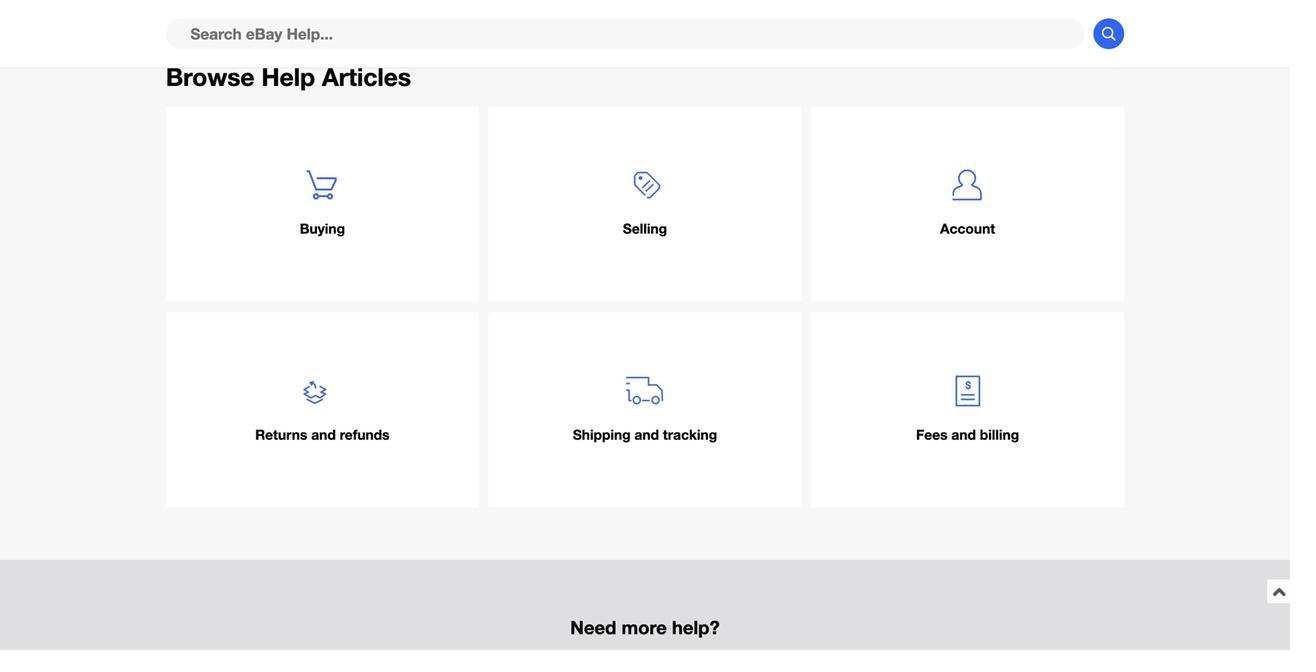 Task type: locate. For each thing, give the bounding box(es) containing it.
need
[[570, 617, 616, 638]]

1 horizontal spatial and
[[635, 426, 659, 443]]

selling link
[[489, 107, 802, 302]]

2 horizontal spatial and
[[951, 426, 976, 443]]

returns and refunds
[[255, 426, 390, 443]]

2 and from the left
[[635, 426, 659, 443]]

1 and from the left
[[311, 426, 336, 443]]

shipping and tracking
[[573, 426, 717, 443]]

and for shipping
[[635, 426, 659, 443]]

and right fees on the bottom
[[951, 426, 976, 443]]

buying
[[300, 220, 345, 237]]

and
[[311, 426, 336, 443], [635, 426, 659, 443], [951, 426, 976, 443]]

shipping
[[573, 426, 631, 443]]

account
[[940, 220, 995, 237]]

buying link
[[166, 107, 479, 302]]

0 horizontal spatial and
[[311, 426, 336, 443]]

fees
[[916, 426, 948, 443]]

and for fees
[[951, 426, 976, 443]]

and left tracking
[[635, 426, 659, 443]]

and for returns
[[311, 426, 336, 443]]

selling
[[623, 220, 667, 237]]

shipping and tracking link
[[489, 313, 802, 508]]

and left refunds
[[311, 426, 336, 443]]

browse
[[166, 62, 255, 91]]

account link
[[811, 107, 1124, 302]]

3 and from the left
[[951, 426, 976, 443]]



Task type: vqa. For each thing, say whether or not it's contained in the screenshot.
Browse
yes



Task type: describe. For each thing, give the bounding box(es) containing it.
browse help articles
[[166, 62, 411, 91]]

billing
[[980, 426, 1019, 443]]

fees and billing
[[916, 426, 1019, 443]]

returns
[[255, 426, 307, 443]]

help
[[261, 62, 315, 91]]

fees and billing link
[[811, 313, 1124, 508]]

need more help?
[[570, 617, 720, 638]]

refunds
[[340, 426, 390, 443]]

tracking
[[663, 426, 717, 443]]

returns and refunds link
[[166, 313, 479, 508]]

Search eBay Help... text field
[[166, 18, 1084, 49]]

articles
[[322, 62, 411, 91]]

more
[[622, 617, 667, 638]]

help?
[[672, 617, 720, 638]]



